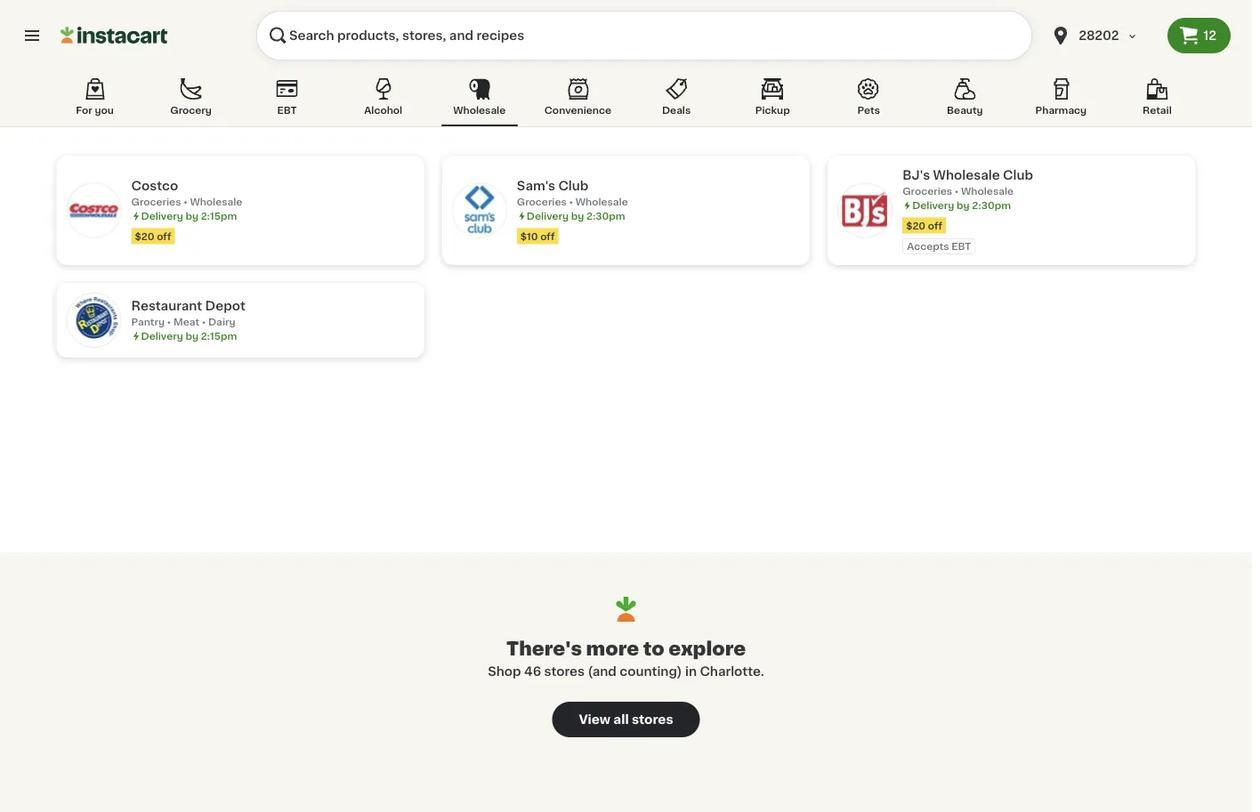 Task type: vqa. For each thing, say whether or not it's contained in the screenshot.
the left off
yes



Task type: describe. For each thing, give the bounding box(es) containing it.
$10
[[521, 231, 538, 241]]

view all stores link
[[552, 702, 700, 738]]

beauty
[[947, 105, 983, 115]]

charlotte.
[[700, 666, 764, 678]]

there's more to explore shop 46 stores (and counting) in charlotte.
[[488, 640, 764, 678]]

instacart image
[[61, 25, 167, 46]]

bj's
[[903, 169, 930, 182]]

restaurant
[[131, 300, 202, 312]]

46
[[524, 666, 541, 678]]

costco groceries • wholesale
[[131, 180, 242, 207]]

deals
[[662, 105, 691, 115]]

28202 button
[[1050, 11, 1157, 61]]

more
[[586, 640, 639, 658]]

alcohol button
[[345, 75, 422, 126]]

2:30pm for sam's club
[[587, 211, 625, 221]]

grocery button
[[153, 75, 229, 126]]

delivery by 2:30pm for bj's wholesale club
[[912, 201, 1011, 211]]

$20 for costco
[[135, 231, 154, 241]]

shop
[[488, 666, 521, 678]]

by for bj's wholesale club
[[957, 201, 970, 211]]

off for sam's club
[[540, 231, 555, 241]]

for you
[[76, 105, 114, 115]]

view all stores button
[[552, 702, 700, 738]]

alcohol
[[364, 105, 402, 115]]

sam's club groceries • wholesale
[[517, 180, 628, 207]]

1 horizontal spatial ebt
[[952, 242, 971, 251]]

groceries inside sam's club groceries • wholesale
[[517, 197, 567, 207]]

by for sam's club
[[571, 211, 584, 221]]

ebt button
[[249, 75, 325, 126]]

sam's
[[517, 180, 555, 192]]

pets button
[[831, 75, 907, 126]]

costco
[[131, 180, 178, 192]]

pharmacy button
[[1023, 75, 1100, 126]]

ebt inside button
[[277, 105, 297, 115]]

for
[[76, 105, 92, 115]]

view
[[579, 714, 611, 726]]

there's
[[506, 640, 582, 658]]

grocery
[[170, 105, 212, 115]]

bj's wholesale club groceries • wholesale
[[903, 169, 1033, 196]]

pantry
[[131, 317, 165, 327]]

delivery by 2:15pm for restaurant depot
[[141, 332, 237, 341]]

beauty button
[[927, 75, 1003, 126]]

off for bj's wholesale club
[[928, 221, 943, 231]]

$20 off for bj's wholesale club
[[906, 221, 943, 231]]

delivery for costco
[[141, 211, 183, 221]]

view all stores
[[579, 714, 673, 726]]

28202
[[1079, 29, 1119, 42]]



Task type: locate. For each thing, give the bounding box(es) containing it.
(and
[[588, 666, 617, 678]]

groceries inside bj's wholesale club groceries • wholesale
[[903, 186, 953, 196]]

2 2:15pm from the top
[[201, 332, 237, 341]]

off down costco groceries • wholesale in the top left of the page
[[157, 231, 171, 241]]

delivery for bj's wholesale club
[[912, 201, 955, 211]]

groceries
[[903, 186, 953, 196], [131, 197, 181, 207], [517, 197, 567, 207]]

• inside costco groceries • wholesale
[[183, 197, 188, 207]]

2:15pm down costco groceries • wholesale in the top left of the page
[[201, 211, 237, 221]]

shop categories tab list
[[57, 75, 1196, 126]]

groceries inside costco groceries • wholesale
[[131, 197, 181, 207]]

sam's club image
[[453, 184, 506, 237]]

delivery by 2:30pm for sam's club
[[527, 211, 625, 221]]

$20 off up accepts
[[906, 221, 943, 231]]

2:15pm down dairy
[[201, 332, 237, 341]]

groceries down 'bj's'
[[903, 186, 953, 196]]

club
[[1003, 169, 1033, 182], [558, 180, 589, 192]]

•
[[955, 186, 959, 196], [183, 197, 188, 207], [569, 197, 573, 207], [167, 317, 171, 327], [202, 317, 206, 327]]

0 vertical spatial stores
[[544, 666, 585, 678]]

wholesale inside costco groceries • wholesale
[[190, 197, 242, 207]]

accepts ebt
[[907, 242, 971, 251]]

retail button
[[1119, 75, 1196, 126]]

club down pharmacy 'button'
[[1003, 169, 1033, 182]]

stores
[[544, 666, 585, 678], [632, 714, 673, 726]]

off up accepts ebt
[[928, 221, 943, 231]]

depot
[[205, 300, 245, 312]]

1 horizontal spatial 2:30pm
[[972, 201, 1011, 211]]

restaurant depot pantry • meat • dairy
[[131, 300, 245, 327]]

1 horizontal spatial groceries
[[517, 197, 567, 207]]

0 horizontal spatial delivery by 2:30pm
[[527, 211, 625, 221]]

2:30pm
[[972, 201, 1011, 211], [587, 211, 625, 221]]

deals button
[[638, 75, 715, 126]]

wholesale inside button
[[453, 105, 506, 115]]

delivery up $10 off
[[527, 211, 569, 221]]

2:30pm down sam's club groceries • wholesale at the top of the page
[[587, 211, 625, 221]]

1 vertical spatial ebt
[[952, 242, 971, 251]]

off right $10
[[540, 231, 555, 241]]

delivery by 2:15pm down costco groceries • wholesale in the top left of the page
[[141, 211, 237, 221]]

off for costco
[[157, 231, 171, 241]]

explore
[[669, 640, 746, 658]]

0 horizontal spatial stores
[[544, 666, 585, 678]]

club right sam's
[[558, 180, 589, 192]]

dairy
[[208, 317, 235, 327]]

delivery down 'bj's'
[[912, 201, 955, 211]]

retail
[[1143, 105, 1172, 115]]

pets
[[858, 105, 880, 115]]

2 horizontal spatial off
[[928, 221, 943, 231]]

you
[[95, 105, 114, 115]]

0 horizontal spatial $20
[[135, 231, 154, 241]]

2:30pm for bj's wholesale club
[[972, 201, 1011, 211]]

by
[[957, 201, 970, 211], [186, 211, 198, 221], [571, 211, 584, 221], [186, 332, 198, 341]]

0 horizontal spatial $20 off
[[135, 231, 171, 241]]

1 vertical spatial delivery by 2:30pm
[[527, 211, 625, 221]]

1 delivery by 2:15pm from the top
[[141, 211, 237, 221]]

None search field
[[256, 11, 1033, 61]]

$10 off
[[521, 231, 555, 241]]

2 delivery by 2:15pm from the top
[[141, 332, 237, 341]]

0 horizontal spatial club
[[558, 180, 589, 192]]

2:30pm down bj's wholesale club groceries • wholesale
[[972, 201, 1011, 211]]

$20 off for costco
[[135, 231, 171, 241]]

delivery by 2:30pm down sam's club groceries • wholesale at the top of the page
[[527, 211, 625, 221]]

0 horizontal spatial off
[[157, 231, 171, 241]]

1 horizontal spatial club
[[1003, 169, 1033, 182]]

by down bj's wholesale club groceries • wholesale
[[957, 201, 970, 211]]

counting)
[[620, 666, 682, 678]]

$20
[[906, 221, 926, 231], [135, 231, 154, 241]]

0 horizontal spatial groceries
[[131, 197, 181, 207]]

by for costco
[[186, 211, 198, 221]]

0 vertical spatial delivery by 2:30pm
[[912, 201, 1011, 211]]

1 horizontal spatial delivery by 2:30pm
[[912, 201, 1011, 211]]

ebt
[[277, 105, 297, 115], [952, 242, 971, 251]]

12 button
[[1168, 18, 1231, 53]]

2:15pm for costco
[[201, 211, 237, 221]]

pickup
[[755, 105, 790, 115]]

• inside bj's wholesale club groceries • wholesale
[[955, 186, 959, 196]]

by down sam's club groceries • wholesale at the top of the page
[[571, 211, 584, 221]]

1 vertical spatial delivery by 2:15pm
[[141, 332, 237, 341]]

pharmacy
[[1036, 105, 1087, 115]]

all
[[614, 714, 629, 726]]

delivery for sam's club
[[527, 211, 569, 221]]

pickup button
[[734, 75, 811, 126]]

wholesale button
[[441, 75, 518, 126]]

restaurant depot image
[[67, 294, 121, 347]]

1 vertical spatial stores
[[632, 714, 673, 726]]

bj's wholesale club image
[[839, 184, 892, 237]]

1 vertical spatial 2:15pm
[[201, 332, 237, 341]]

delivery down pantry
[[141, 332, 183, 341]]

0 horizontal spatial 2:30pm
[[587, 211, 625, 221]]

delivery down costco
[[141, 211, 183, 221]]

$20 off
[[906, 221, 943, 231], [135, 231, 171, 241]]

stores down 'there's'
[[544, 666, 585, 678]]

wholesale inside sam's club groceries • wholesale
[[576, 197, 628, 207]]

$20 down costco
[[135, 231, 154, 241]]

delivery by 2:15pm
[[141, 211, 237, 221], [141, 332, 237, 341]]

Search field
[[256, 11, 1033, 61]]

delivery by 2:15pm for costco
[[141, 211, 237, 221]]

1 vertical spatial 2:30pm
[[587, 211, 625, 221]]

convenience button
[[537, 75, 619, 126]]

convenience
[[545, 105, 612, 115]]

club inside sam's club groceries • wholesale
[[558, 180, 589, 192]]

0 vertical spatial 2:30pm
[[972, 201, 1011, 211]]

1 horizontal spatial $20 off
[[906, 221, 943, 231]]

delivery
[[912, 201, 955, 211], [141, 211, 183, 221], [527, 211, 569, 221], [141, 332, 183, 341]]

2 horizontal spatial groceries
[[903, 186, 953, 196]]

groceries down sam's
[[517, 197, 567, 207]]

0 vertical spatial ebt
[[277, 105, 297, 115]]

stores inside there's more to explore shop 46 stores (and counting) in charlotte.
[[544, 666, 585, 678]]

• inside sam's club groceries • wholesale
[[569, 197, 573, 207]]

by down meat
[[186, 332, 198, 341]]

to
[[643, 640, 665, 658]]

0 vertical spatial delivery by 2:15pm
[[141, 211, 237, 221]]

delivery by 2:30pm down bj's wholesale club groceries • wholesale
[[912, 201, 1011, 211]]

off
[[928, 221, 943, 231], [157, 231, 171, 241], [540, 231, 555, 241]]

1 horizontal spatial $20
[[906, 221, 926, 231]]

28202 button
[[1040, 11, 1168, 61]]

costco image
[[67, 184, 121, 237]]

1 horizontal spatial stores
[[632, 714, 673, 726]]

stores inside view all stores 'button'
[[632, 714, 673, 726]]

0 horizontal spatial ebt
[[277, 105, 297, 115]]

12
[[1204, 29, 1217, 42]]

stores right all
[[632, 714, 673, 726]]

club inside bj's wholesale club groceries • wholesale
[[1003, 169, 1033, 182]]

$20 for bj's wholesale club
[[906, 221, 926, 231]]

wholesale
[[453, 105, 506, 115], [933, 169, 1000, 182], [961, 186, 1014, 196], [190, 197, 242, 207], [576, 197, 628, 207]]

by for restaurant depot
[[186, 332, 198, 341]]

for you button
[[57, 75, 133, 126]]

2:15pm
[[201, 211, 237, 221], [201, 332, 237, 341]]

$20 up accepts
[[906, 221, 926, 231]]

1 horizontal spatial off
[[540, 231, 555, 241]]

delivery for restaurant depot
[[141, 332, 183, 341]]

2:15pm for restaurant depot
[[201, 332, 237, 341]]

1 2:15pm from the top
[[201, 211, 237, 221]]

delivery by 2:15pm down meat
[[141, 332, 237, 341]]

0 vertical spatial 2:15pm
[[201, 211, 237, 221]]

by down costco groceries • wholesale in the top left of the page
[[186, 211, 198, 221]]

meat
[[174, 317, 199, 327]]

in
[[685, 666, 697, 678]]

delivery by 2:30pm
[[912, 201, 1011, 211], [527, 211, 625, 221]]

groceries down costco
[[131, 197, 181, 207]]

$20 off down costco
[[135, 231, 171, 241]]

accepts
[[907, 242, 949, 251]]



